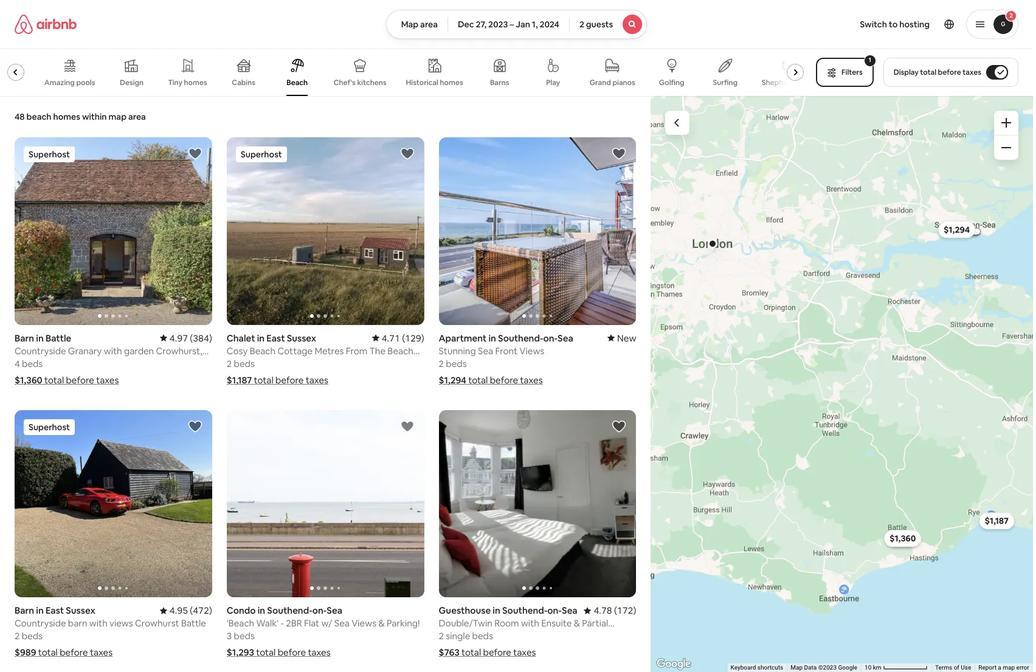 Task type: locate. For each thing, give the bounding box(es) containing it.
in up 4 beds $1,360 total before taxes
[[36, 332, 44, 344]]

0 vertical spatial east
[[267, 332, 285, 344]]

battle up 4 beds $1,360 total before taxes
[[46, 332, 71, 344]]

group for apartment in southend-on-sea stunning sea front views 2 beds $1,294 total before taxes
[[439, 137, 636, 325]]

taxes inside condo in southend-on-sea 'beach walk' - 2br flat w/ sea views & parking! 3 beds $1,293 total before taxes
[[308, 647, 331, 659]]

1 horizontal spatial area
[[420, 19, 438, 30]]

0 horizontal spatial sussex
[[66, 605, 95, 617]]

walk'
[[256, 618, 279, 630]]

views inside the apartment in southend-on-sea stunning sea front views 2 beds $1,294 total before taxes
[[520, 345, 545, 357]]

barn inside the barn in east sussex countryside barn with views crowhurst battle 2 beds $989 total before taxes
[[15, 605, 34, 617]]

2 inside the 2 single beds $763 total before taxes
[[439, 631, 444, 642]]

taxes inside the 2 single beds $763 total before taxes
[[513, 647, 536, 659]]

battle down 4.95 (472)
[[181, 618, 206, 630]]

in up walk'
[[258, 605, 265, 617]]

beds down 'beach at left
[[234, 631, 255, 642]]

4.71 (129)
[[382, 332, 424, 344]]

taxes
[[963, 68, 982, 77], [96, 374, 119, 386], [306, 374, 328, 386], [520, 374, 543, 386], [90, 647, 113, 659], [308, 647, 331, 659], [513, 647, 536, 659]]

southend-
[[498, 332, 543, 344], [267, 605, 312, 617], [502, 605, 548, 617]]

views
[[520, 345, 545, 357], [352, 618, 377, 630]]

beds down countryside
[[22, 631, 43, 642]]

in up countryside
[[36, 605, 44, 617]]

map right the within
[[109, 111, 126, 122]]

1 vertical spatial sussex
[[66, 605, 95, 617]]

hosting
[[900, 19, 930, 30]]

on- inside condo in southend-on-sea 'beach walk' - 2br flat w/ sea views & parking! 3 beds $1,293 total before taxes
[[312, 605, 327, 617]]

sea left the new place to stay image
[[558, 332, 573, 344]]

add to wishlist: guesthouse in southend-on-sea image
[[612, 419, 627, 434]]

1 vertical spatial map
[[791, 665, 803, 672]]

in inside the barn in east sussex countryside barn with views crowhurst battle 2 beds $989 total before taxes
[[36, 605, 44, 617]]

chalet
[[227, 332, 255, 344]]

0 horizontal spatial east
[[46, 605, 64, 617]]

1 vertical spatial $989
[[15, 647, 36, 659]]

0 vertical spatial sussex
[[287, 332, 316, 344]]

add to wishlist: barn in east sussex image
[[188, 419, 202, 434]]

terms of use
[[936, 665, 972, 672]]

sussex for barn
[[66, 605, 95, 617]]

0 vertical spatial map
[[401, 19, 419, 30]]

kitchens
[[357, 78, 387, 88]]

0 vertical spatial $1,294
[[944, 224, 971, 235]]

1 vertical spatial $1,187
[[985, 516, 1009, 527]]

sussex up 2 beds $1,187 total before taxes
[[287, 332, 316, 344]]

map for map data ©2023 google
[[791, 665, 803, 672]]

on-
[[543, 332, 558, 344], [312, 605, 327, 617], [548, 605, 562, 617]]

map left data
[[791, 665, 803, 672]]

homes right tiny
[[184, 78, 207, 88]]

3
[[227, 631, 232, 642]]

barn in battle
[[15, 332, 71, 344]]

before down 2br
[[278, 647, 306, 659]]

error
[[1017, 665, 1030, 672]]

$1,187 button
[[980, 513, 1015, 530]]

flat
[[304, 618, 319, 630]]

0 horizontal spatial homes
[[53, 111, 80, 122]]

4.97
[[170, 332, 188, 344]]

$1,294
[[944, 224, 971, 235], [439, 374, 466, 386]]

before down barn in battle
[[66, 374, 94, 386]]

1 vertical spatial battle
[[181, 618, 206, 630]]

0 horizontal spatial $1,294
[[439, 374, 466, 386]]

0 horizontal spatial views
[[352, 618, 377, 630]]

(129)
[[402, 332, 424, 344]]

sea
[[558, 332, 573, 344], [478, 345, 493, 357], [327, 605, 342, 617], [562, 605, 578, 617], [334, 618, 350, 630]]

4.78 out of 5 average rating,  172 reviews image
[[584, 605, 636, 617]]

4
[[15, 358, 20, 370]]

before inside the barn in east sussex countryside barn with views crowhurst battle 2 beds $989 total before taxes
[[60, 647, 88, 659]]

total right display
[[920, 68, 937, 77]]

0 horizontal spatial battle
[[46, 332, 71, 344]]

total inside the apartment in southend-on-sea stunning sea front views 2 beds $1,294 total before taxes
[[468, 374, 488, 386]]

1 horizontal spatial map
[[1003, 665, 1015, 672]]

huts
[[802, 78, 817, 87]]

4.71
[[382, 332, 400, 344]]

amazing
[[44, 78, 75, 88]]

beds down chalet
[[234, 358, 255, 370]]

sea up w/
[[327, 605, 342, 617]]

tiny
[[168, 78, 182, 88]]

total inside 2 beds $1,187 total before taxes
[[254, 374, 274, 386]]

google image
[[654, 657, 694, 673]]

homes
[[440, 78, 463, 87], [184, 78, 207, 88], [53, 111, 80, 122]]

in for condo in southend-on-sea 'beach walk' - 2br flat w/ sea views & parking! 3 beds $1,293 total before taxes
[[258, 605, 265, 617]]

barn for barn in east sussex countryside barn with views crowhurst battle 2 beds $989 total before taxes
[[15, 605, 34, 617]]

east up countryside
[[46, 605, 64, 617]]

2 inside button
[[580, 19, 584, 30]]

1 vertical spatial views
[[352, 618, 377, 630]]

views left &
[[352, 618, 377, 630]]

in for apartment in southend-on-sea stunning sea front views 2 beds $1,294 total before taxes
[[489, 332, 496, 344]]

sussex inside the barn in east sussex countryside barn with views crowhurst battle 2 beds $989 total before taxes
[[66, 605, 95, 617]]

1 barn from the top
[[15, 332, 34, 344]]

1 vertical spatial east
[[46, 605, 64, 617]]

before down guesthouse in southend-on-sea
[[483, 647, 511, 659]]

sea left 4.78
[[562, 605, 578, 617]]

–
[[510, 19, 514, 30]]

$989 button
[[888, 530, 919, 547]]

east inside the barn in east sussex countryside barn with views crowhurst battle 2 beds $989 total before taxes
[[46, 605, 64, 617]]

2 inside dropdown button
[[1010, 12, 1013, 19]]

0 horizontal spatial map
[[401, 19, 419, 30]]

group containing historical homes
[[0, 49, 817, 96]]

views right the front
[[520, 345, 545, 357]]

map area
[[401, 19, 438, 30]]

10 km button
[[861, 664, 932, 673]]

total down stunning
[[468, 374, 488, 386]]

pools
[[76, 78, 95, 88]]

map inside "map area" button
[[401, 19, 419, 30]]

before down chalet in east sussex
[[276, 374, 304, 386]]

dec
[[458, 19, 474, 30]]

0 vertical spatial $1,360
[[15, 374, 42, 386]]

$1,360
[[15, 374, 42, 386], [890, 533, 917, 544]]

single
[[446, 631, 470, 642]]

zoom out image
[[1002, 143, 1011, 153]]

keyboard shortcuts button
[[731, 664, 784, 673]]

1 horizontal spatial $1,294
[[944, 224, 971, 235]]

in inside condo in southend-on-sea 'beach walk' - 2br flat w/ sea views & parking! 3 beds $1,293 total before taxes
[[258, 605, 265, 617]]

$1,187 inside button
[[985, 516, 1009, 527]]

tiny homes
[[168, 78, 207, 88]]

surfing
[[713, 78, 738, 88]]

data
[[805, 665, 817, 672]]

barn up 4
[[15, 332, 34, 344]]

keyboard shortcuts
[[731, 665, 784, 672]]

4 beds $1,360 total before taxes
[[15, 358, 119, 386]]

homes left the within
[[53, 111, 80, 122]]

before down the front
[[490, 374, 518, 386]]

on- for views
[[543, 332, 558, 344]]

beds
[[22, 358, 43, 370], [234, 358, 255, 370], [446, 358, 467, 370], [22, 631, 43, 642], [234, 631, 255, 642], [472, 631, 493, 642]]

in right chalet
[[257, 332, 265, 344]]

battle inside the barn in east sussex countryside barn with views crowhurst battle 2 beds $989 total before taxes
[[181, 618, 206, 630]]

0 vertical spatial $1,187
[[227, 374, 252, 386]]

map right a
[[1003, 665, 1015, 672]]

beds right 4
[[22, 358, 43, 370]]

beds inside 4 beds $1,360 total before taxes
[[22, 358, 43, 370]]

grand pianos
[[590, 78, 635, 88]]

east for chalet
[[267, 332, 285, 344]]

1 horizontal spatial sussex
[[287, 332, 316, 344]]

(172)
[[614, 605, 636, 617]]

chef's kitchens
[[334, 78, 387, 88]]

homes right historical
[[440, 78, 463, 87]]

2 horizontal spatial homes
[[440, 78, 463, 87]]

1 horizontal spatial views
[[520, 345, 545, 357]]

$989 inside the barn in east sussex countryside barn with views crowhurst battle 2 beds $989 total before taxes
[[15, 647, 36, 659]]

0 horizontal spatial $1,360
[[15, 374, 42, 386]]

on- inside the apartment in southend-on-sea stunning sea front views 2 beds $1,294 total before taxes
[[543, 332, 558, 344]]

in
[[36, 332, 44, 344], [257, 332, 265, 344], [489, 332, 496, 344], [36, 605, 44, 617], [258, 605, 265, 617], [493, 605, 500, 617]]

27,
[[476, 19, 487, 30]]

1 vertical spatial $1,360
[[890, 533, 917, 544]]

1 vertical spatial $1,294
[[439, 374, 466, 386]]

southend- inside condo in southend-on-sea 'beach walk' - 2br flat w/ sea views & parking! 3 beds $1,293 total before taxes
[[267, 605, 312, 617]]

2 barn from the top
[[15, 605, 34, 617]]

group for 2 single beds $763 total before taxes
[[439, 410, 636, 598]]

0 vertical spatial $989
[[893, 534, 914, 544]]

2023
[[488, 19, 508, 30]]

sussex up barn
[[66, 605, 95, 617]]

play
[[546, 78, 560, 88]]

total down barn in battle
[[44, 374, 64, 386]]

0 horizontal spatial $989
[[15, 647, 36, 659]]

southend- inside the apartment in southend-on-sea stunning sea front views 2 beds $1,294 total before taxes
[[498, 332, 543, 344]]

views inside condo in southend-on-sea 'beach walk' - 2br flat w/ sea views & parking! 3 beds $1,293 total before taxes
[[352, 618, 377, 630]]

in for guesthouse in southend-on-sea
[[493, 605, 500, 617]]

group for barn in east sussex countryside barn with views crowhurst battle 2 beds $989 total before taxes
[[15, 410, 212, 598]]

in inside the apartment in southend-on-sea stunning sea front views 2 beds $1,294 total before taxes
[[489, 332, 496, 344]]

east up 2 beds $1,187 total before taxes
[[267, 332, 285, 344]]

48 beach homes within map area
[[15, 111, 146, 122]]

map area button
[[386, 10, 448, 39]]

2 beds $1,187 total before taxes
[[227, 358, 328, 386]]

2 inside 2 beds $1,187 total before taxes
[[227, 358, 232, 370]]

southend- up 2br
[[267, 605, 312, 617]]

terms of use link
[[936, 665, 972, 672]]

southend- up the 2 single beds $763 total before taxes
[[502, 605, 548, 617]]

total right the $1,293
[[256, 647, 276, 659]]

1 horizontal spatial east
[[267, 332, 285, 344]]

before inside 2 beds $1,187 total before taxes
[[276, 374, 304, 386]]

total
[[920, 68, 937, 77], [44, 374, 64, 386], [254, 374, 274, 386], [468, 374, 488, 386], [38, 647, 58, 659], [256, 647, 276, 659], [462, 647, 481, 659]]

beds down stunning
[[446, 358, 467, 370]]

dec 27, 2023 – jan 1, 2024
[[458, 19, 559, 30]]

beds inside the barn in east sussex countryside barn with views crowhurst battle 2 beds $989 total before taxes
[[22, 631, 43, 642]]

parking!
[[387, 618, 420, 630]]

total down 'single'
[[462, 647, 481, 659]]

total down chalet in east sussex
[[254, 374, 274, 386]]

1 horizontal spatial $1,187
[[985, 516, 1009, 527]]

$1,187
[[227, 374, 252, 386], [985, 516, 1009, 527]]

before inside the 2 single beds $763 total before taxes
[[483, 647, 511, 659]]

2 inside the barn in east sussex countryside barn with views crowhurst battle 2 beds $989 total before taxes
[[15, 631, 20, 642]]

0 horizontal spatial area
[[128, 111, 146, 122]]

area
[[420, 19, 438, 30], [128, 111, 146, 122]]

new place to stay image
[[608, 332, 636, 344]]

golfing
[[659, 78, 685, 88]]

1 horizontal spatial battle
[[181, 618, 206, 630]]

1 horizontal spatial homes
[[184, 78, 207, 88]]

2 for 2 guests
[[580, 19, 584, 30]]

before inside the apartment in southend-on-sea stunning sea front views 2 beds $1,294 total before taxes
[[490, 374, 518, 386]]

barn up countryside
[[15, 605, 34, 617]]

before down barn
[[60, 647, 88, 659]]

add to wishlist: apartment in southend-on-sea image
[[612, 147, 627, 161]]

before right display
[[938, 68, 961, 77]]

1 horizontal spatial $1,360
[[890, 533, 917, 544]]

east for barn
[[46, 605, 64, 617]]

display
[[894, 68, 919, 77]]

0 horizontal spatial map
[[109, 111, 126, 122]]

1 horizontal spatial $989
[[893, 534, 914, 544]]

total down countryside
[[38, 647, 58, 659]]

google map
showing 41 stays. region
[[651, 96, 1033, 673]]

barns
[[490, 78, 509, 88]]

0 horizontal spatial $1,187
[[227, 374, 252, 386]]

1 horizontal spatial map
[[791, 665, 803, 672]]

switch to hosting link
[[853, 12, 937, 37]]

taxes inside the barn in east sussex countryside barn with views crowhurst battle 2 beds $989 total before taxes
[[90, 647, 113, 659]]

0 vertical spatial barn
[[15, 332, 34, 344]]

area left the dec at the top left of the page
[[420, 19, 438, 30]]

1 vertical spatial barn
[[15, 605, 34, 617]]

in right guesthouse
[[493, 605, 500, 617]]

None search field
[[386, 10, 647, 39]]

in up the front
[[489, 332, 496, 344]]

$1,360 inside button
[[890, 533, 917, 544]]

beds right 'single'
[[472, 631, 493, 642]]

0 vertical spatial views
[[520, 345, 545, 357]]

shepherd's huts
[[762, 78, 817, 87]]

group
[[0, 49, 817, 96], [15, 137, 212, 325], [227, 137, 424, 325], [439, 137, 636, 325], [15, 410, 212, 598], [227, 410, 424, 598], [439, 410, 636, 598]]

profile element
[[662, 0, 1019, 49]]

$1,294 inside the apartment in southend-on-sea stunning sea front views 2 beds $1,294 total before taxes
[[439, 374, 466, 386]]

0 vertical spatial area
[[420, 19, 438, 30]]

southend- up the front
[[498, 332, 543, 344]]

chef's
[[334, 78, 356, 88]]

area down design
[[128, 111, 146, 122]]

battle
[[46, 332, 71, 344], [181, 618, 206, 630]]

2 guests button
[[569, 10, 647, 39]]

map left the dec at the top left of the page
[[401, 19, 419, 30]]

1 vertical spatial map
[[1003, 665, 1015, 672]]

10 km
[[865, 665, 883, 672]]



Task type: describe. For each thing, give the bounding box(es) containing it.
stunning
[[439, 345, 476, 357]]

grand
[[590, 78, 611, 88]]

map data ©2023 google
[[791, 665, 858, 672]]

0 vertical spatial battle
[[46, 332, 71, 344]]

guesthouse
[[439, 605, 491, 617]]

'beach
[[227, 618, 254, 630]]

2 for 2 beds $1,187 total before taxes
[[227, 358, 232, 370]]

4.95
[[170, 605, 188, 617]]

front
[[495, 345, 518, 357]]

w/
[[321, 618, 332, 630]]

taxes inside button
[[963, 68, 982, 77]]

4.97 out of 5 average rating,  384 reviews image
[[160, 332, 212, 344]]

a
[[998, 665, 1002, 672]]

$1,187 inside 2 beds $1,187 total before taxes
[[227, 374, 252, 386]]

beach
[[287, 78, 308, 88]]

report a map error
[[979, 665, 1030, 672]]

sea left the front
[[478, 345, 493, 357]]

group for 4 beds $1,360 total before taxes
[[15, 137, 212, 325]]

guests
[[586, 19, 613, 30]]

&
[[379, 618, 385, 630]]

before inside 4 beds $1,360 total before taxes
[[66, 374, 94, 386]]

group for 2 beds $1,187 total before taxes
[[227, 137, 424, 325]]

in for barn in east sussex countryside barn with views crowhurst battle 2 beds $989 total before taxes
[[36, 605, 44, 617]]

2 for 2 single beds $763 total before taxes
[[439, 631, 444, 642]]

add to wishlist: barn in battle image
[[188, 147, 202, 161]]

in for chalet in east sussex
[[257, 332, 265, 344]]

apartment in southend-on-sea stunning sea front views 2 beds $1,294 total before taxes
[[439, 332, 573, 386]]

switch
[[860, 19, 887, 30]]

filters
[[842, 68, 863, 77]]

sea for guesthouse in southend-on-sea
[[562, 605, 578, 617]]

add to wishlist: chalet in east sussex image
[[400, 147, 415, 161]]

views
[[109, 618, 133, 630]]

keyboard
[[731, 665, 756, 672]]

1
[[869, 56, 871, 64]]

pianos
[[613, 78, 635, 88]]

southend- for 2br
[[267, 605, 312, 617]]

total inside the 2 single beds $763 total before taxes
[[462, 647, 481, 659]]

before inside button
[[938, 68, 961, 77]]

barn
[[68, 618, 87, 630]]

in for barn in battle
[[36, 332, 44, 344]]

$763
[[439, 647, 460, 659]]

map for map area
[[401, 19, 419, 30]]

beds inside the apartment in southend-on-sea stunning sea front views 2 beds $1,294 total before taxes
[[446, 358, 467, 370]]

taxes inside the apartment in southend-on-sea stunning sea front views 2 beds $1,294 total before taxes
[[520, 374, 543, 386]]

terms
[[936, 665, 953, 672]]

jan
[[516, 19, 530, 30]]

add to wishlist: condo in southend-on-sea image
[[400, 419, 415, 434]]

beds inside condo in southend-on-sea 'beach walk' - 2br flat w/ sea views & parking! 3 beds $1,293 total before taxes
[[234, 631, 255, 642]]

2br
[[286, 618, 302, 630]]

(472)
[[190, 605, 212, 617]]

©2023
[[819, 665, 837, 672]]

display total before taxes
[[894, 68, 982, 77]]

cabins
[[232, 78, 255, 88]]

design
[[120, 78, 144, 88]]

2 single beds $763 total before taxes
[[439, 631, 536, 659]]

-
[[281, 618, 284, 630]]

southend- for views
[[498, 332, 543, 344]]

2 inside the apartment in southend-on-sea stunning sea front views 2 beds $1,294 total before taxes
[[439, 358, 444, 370]]

on- for 2br
[[312, 605, 327, 617]]

48
[[15, 111, 25, 122]]

google
[[839, 665, 858, 672]]

barn in east sussex countryside barn with views crowhurst battle 2 beds $989 total before taxes
[[15, 605, 206, 659]]

taxes inside 4 beds $1,360 total before taxes
[[96, 374, 119, 386]]

$1,360 inside 4 beds $1,360 total before taxes
[[15, 374, 42, 386]]

switch to hosting
[[860, 19, 930, 30]]

area inside button
[[420, 19, 438, 30]]

4.78
[[594, 605, 612, 617]]

with
[[89, 618, 108, 630]]

historical homes
[[406, 78, 463, 87]]

1,
[[532, 19, 538, 30]]

total inside condo in southend-on-sea 'beach walk' - 2br flat w/ sea views & parking! 3 beds $1,293 total before taxes
[[256, 647, 276, 659]]

sea for apartment in southend-on-sea stunning sea front views 2 beds $1,294 total before taxes
[[558, 332, 573, 344]]

amazing pools
[[44, 78, 95, 88]]

4.97 (384)
[[170, 332, 212, 344]]

sea for condo in southend-on-sea 'beach walk' - 2br flat w/ sea views & parking! 3 beds $1,293 total before taxes
[[327, 605, 342, 617]]

sussex for chalet
[[287, 332, 316, 344]]

shepherd's
[[762, 78, 800, 87]]

2 for 2
[[1010, 12, 1013, 19]]

none search field containing map area
[[386, 10, 647, 39]]

10
[[865, 665, 872, 672]]

$1,293
[[227, 647, 254, 659]]

4.95 (472)
[[170, 605, 212, 617]]

total inside display total before taxes button
[[920, 68, 937, 77]]

beds inside 2 beds $1,187 total before taxes
[[234, 358, 255, 370]]

sea right w/
[[334, 618, 350, 630]]

historical
[[406, 78, 438, 87]]

beds inside the 2 single beds $763 total before taxes
[[472, 631, 493, 642]]

condo
[[227, 605, 256, 617]]

zoom in image
[[1002, 118, 1011, 128]]

$1,294 button
[[939, 221, 976, 238]]

homes for historical homes
[[440, 78, 463, 87]]

taxes inside 2 beds $1,187 total before taxes
[[306, 374, 328, 386]]

use
[[961, 665, 972, 672]]

farms
[[0, 78, 18, 88]]

4.71 out of 5 average rating,  129 reviews image
[[372, 332, 424, 344]]

total inside the barn in east sussex countryside barn with views crowhurst battle 2 beds $989 total before taxes
[[38, 647, 58, 659]]

1 vertical spatial area
[[128, 111, 146, 122]]

barn for barn in battle
[[15, 332, 34, 344]]

apartment
[[439, 332, 487, 344]]

4.95 out of 5 average rating,  472 reviews image
[[160, 605, 212, 617]]

to
[[889, 19, 898, 30]]

condo in southend-on-sea 'beach walk' - 2br flat w/ sea views & parking! 3 beds $1,293 total before taxes
[[227, 605, 420, 659]]

dec 27, 2023 – jan 1, 2024 button
[[448, 10, 570, 39]]

2024
[[540, 19, 559, 30]]

$1,294 inside button
[[944, 224, 971, 235]]

countryside
[[15, 618, 66, 630]]

km
[[873, 665, 882, 672]]

display total before taxes button
[[884, 58, 1019, 87]]

before inside condo in southend-on-sea 'beach walk' - 2br flat w/ sea views & parking! 3 beds $1,293 total before taxes
[[278, 647, 306, 659]]

$989 inside $989 button
[[893, 534, 914, 544]]

within
[[82, 111, 107, 122]]

beach
[[27, 111, 51, 122]]

report
[[979, 665, 997, 672]]

shortcuts
[[758, 665, 784, 672]]

guesthouse in southend-on-sea
[[439, 605, 578, 617]]

4.78 (172)
[[594, 605, 636, 617]]

crowhurst
[[135, 618, 179, 630]]

2 button
[[966, 10, 1019, 39]]

homes for tiny homes
[[184, 78, 207, 88]]

0 vertical spatial map
[[109, 111, 126, 122]]

total inside 4 beds $1,360 total before taxes
[[44, 374, 64, 386]]

of
[[954, 665, 960, 672]]



Task type: vqa. For each thing, say whether or not it's contained in the screenshot.


